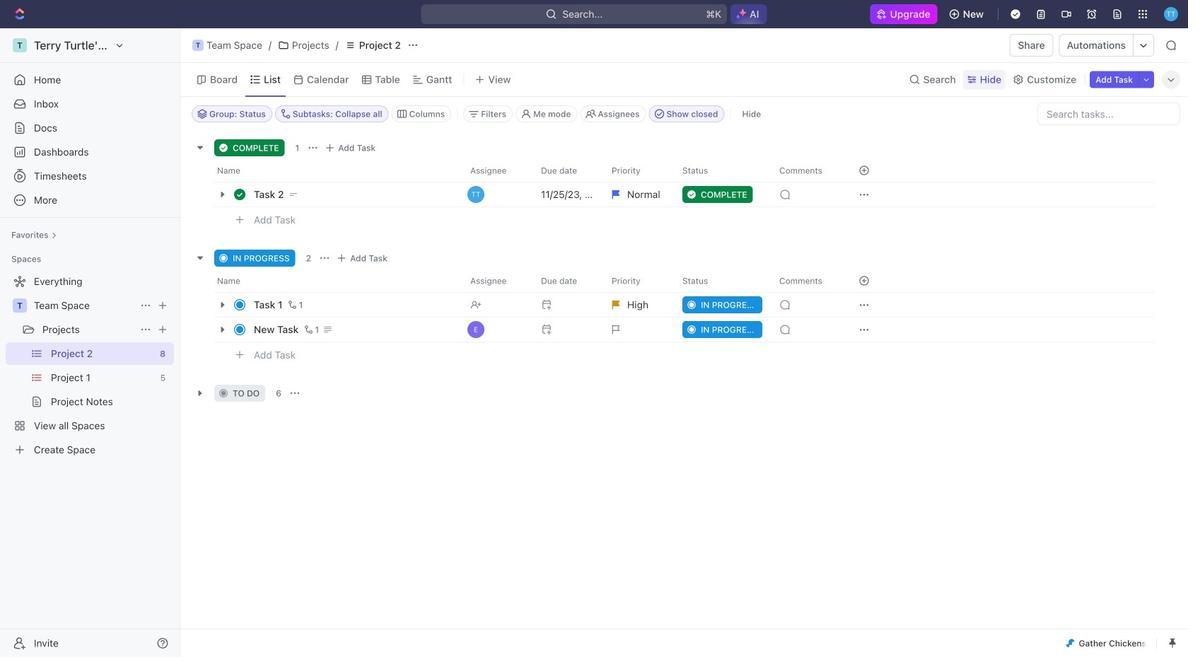 Task type: locate. For each thing, give the bounding box(es) containing it.
tree
[[6, 270, 174, 461]]

1 horizontal spatial team space, , element
[[192, 40, 204, 51]]

1 vertical spatial team space, , element
[[13, 298, 27, 313]]

0 horizontal spatial team space, , element
[[13, 298, 27, 313]]

team space, , element
[[192, 40, 204, 51], [13, 298, 27, 313]]

Search tasks... text field
[[1038, 103, 1180, 124]]

sidebar navigation
[[0, 28, 183, 657]]



Task type: describe. For each thing, give the bounding box(es) containing it.
drumstick bite image
[[1066, 639, 1075, 648]]

tree inside sidebar navigation
[[6, 270, 174, 461]]

team space, , element inside sidebar navigation
[[13, 298, 27, 313]]

0 vertical spatial team space, , element
[[192, 40, 204, 51]]

terry turtle's workspace, , element
[[13, 38, 27, 52]]



Task type: vqa. For each thing, say whether or not it's contained in the screenshot.
tree inside Sidebar navigation
yes



